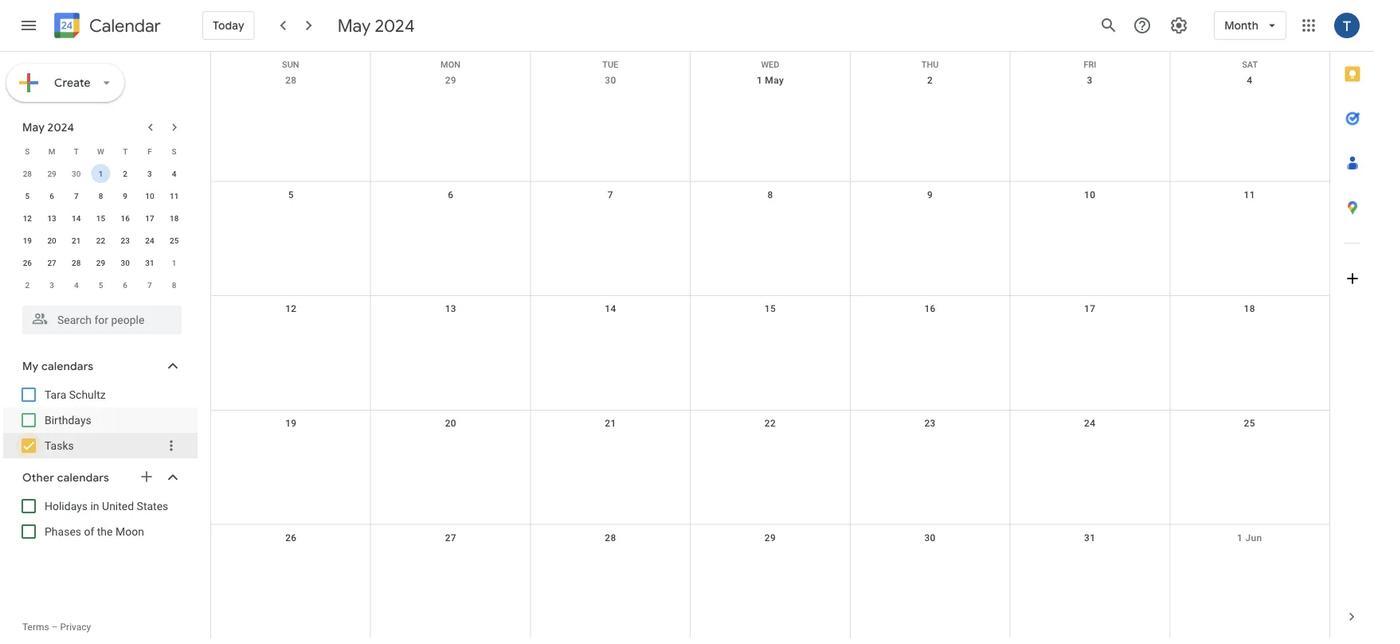 Task type: describe. For each thing, give the bounding box(es) containing it.
1 s from the left
[[25, 147, 30, 156]]

7 june element
[[140, 276, 159, 295]]

30 element
[[116, 253, 135, 273]]

25 element
[[165, 231, 184, 250]]

1 vertical spatial 3
[[147, 169, 152, 178]]

26 element
[[18, 253, 37, 273]]

17 inside 'row group'
[[145, 214, 154, 223]]

16 element
[[116, 209, 135, 228]]

31 element
[[140, 253, 159, 273]]

in
[[90, 500, 99, 513]]

moon
[[115, 525, 144, 539]]

3 inside "3 june" element
[[50, 280, 54, 290]]

mon
[[441, 60, 461, 70]]

13 element
[[42, 209, 61, 228]]

create
[[54, 76, 91, 90]]

4 june element
[[67, 276, 86, 295]]

other
[[22, 471, 54, 485]]

1 horizontal spatial 2024
[[375, 14, 415, 37]]

states
[[137, 500, 168, 513]]

1 horizontal spatial 21
[[605, 418, 616, 429]]

20 element
[[42, 231, 61, 250]]

27 element
[[42, 253, 61, 273]]

calendar element
[[51, 10, 161, 45]]

0 horizontal spatial 2024
[[48, 120, 74, 134]]

birthdays list item
[[3, 408, 198, 433]]

other calendars list
[[3, 494, 198, 545]]

13 inside 13 element
[[47, 214, 56, 223]]

1 for 1 may
[[757, 75, 763, 86]]

1 vertical spatial 2
[[123, 169, 128, 178]]

16 inside grid
[[925, 304, 936, 315]]

26 for 1 jun
[[285, 533, 297, 544]]

1 vertical spatial 4
[[172, 169, 176, 178]]

united
[[102, 500, 134, 513]]

19 element
[[18, 231, 37, 250]]

tara
[[45, 388, 66, 402]]

7 inside row
[[147, 280, 152, 290]]

5 for may 2024
[[25, 191, 30, 201]]

thu
[[922, 60, 939, 70]]

phases of the moon
[[45, 525, 144, 539]]

21 inside the may 2024 grid
[[72, 236, 81, 245]]

14 inside grid
[[605, 304, 616, 315]]

24 element
[[140, 231, 159, 250]]

29 element
[[91, 253, 110, 273]]

1 for 1 jun
[[1237, 533, 1243, 544]]

other calendars button
[[3, 465, 198, 491]]

the
[[97, 525, 113, 539]]

2 horizontal spatial 3
[[1087, 75, 1093, 86]]

2 inside grid
[[927, 75, 933, 86]]

29 april element
[[42, 164, 61, 183]]

8 inside "element"
[[172, 280, 176, 290]]

28 april element
[[18, 164, 37, 183]]

row containing sun
[[211, 52, 1330, 70]]

18 element
[[165, 209, 184, 228]]

tasks list item
[[3, 433, 198, 459]]

1 jun
[[1237, 533, 1262, 544]]

my calendars button
[[3, 354, 198, 379]]

6 june element
[[116, 276, 135, 295]]

8 for sun
[[768, 189, 773, 200]]

1 vertical spatial 22
[[765, 418, 776, 429]]

today
[[213, 19, 244, 32]]

12 element
[[18, 209, 37, 228]]

terms
[[22, 622, 49, 633]]

terms – privacy
[[22, 622, 91, 633]]

3 june element
[[42, 276, 61, 295]]

21 element
[[67, 231, 86, 250]]

5 for sun
[[288, 189, 294, 200]]

1 horizontal spatial 19
[[285, 418, 297, 429]]

row group containing 28
[[15, 163, 186, 296]]

today button
[[202, 6, 255, 45]]

12 inside 12 element
[[23, 214, 32, 223]]

2 t from the left
[[123, 147, 128, 156]]

fri
[[1084, 60, 1097, 70]]

20 inside 'row group'
[[47, 236, 56, 245]]

18 inside grid
[[1244, 304, 1256, 315]]

1 may
[[757, 75, 784, 86]]

9 for may 2024
[[123, 191, 128, 201]]

10 for sun
[[1084, 189, 1096, 200]]

25 inside 'row group'
[[170, 236, 179, 245]]

24 inside "element"
[[145, 236, 154, 245]]

1 vertical spatial may
[[765, 75, 784, 86]]

of
[[84, 525, 94, 539]]

wed
[[761, 60, 780, 70]]

17 element
[[140, 209, 159, 228]]

add other calendars image
[[139, 469, 155, 485]]

main drawer image
[[19, 16, 38, 35]]



Task type: vqa. For each thing, say whether or not it's contained in the screenshot.
rightmost 9
yes



Task type: locate. For each thing, give the bounding box(es) containing it.
1 horizontal spatial 23
[[925, 418, 936, 429]]

other calendars
[[22, 471, 109, 485]]

0 vertical spatial 21
[[72, 236, 81, 245]]

1 horizontal spatial 17
[[1084, 304, 1096, 315]]

3
[[1087, 75, 1093, 86], [147, 169, 152, 178], [50, 280, 54, 290]]

15
[[96, 214, 105, 223], [765, 304, 776, 315]]

0 horizontal spatial 8
[[99, 191, 103, 201]]

s
[[25, 147, 30, 156], [172, 147, 177, 156]]

1 down wed
[[757, 75, 763, 86]]

0 vertical spatial 23
[[121, 236, 130, 245]]

holidays
[[45, 500, 88, 513]]

17 inside grid
[[1084, 304, 1096, 315]]

27
[[47, 258, 56, 268], [445, 533, 457, 544]]

1 horizontal spatial 2
[[123, 169, 128, 178]]

2 down 26 "element"
[[25, 280, 30, 290]]

1 horizontal spatial may 2024
[[338, 14, 415, 37]]

1 horizontal spatial 16
[[925, 304, 936, 315]]

my calendars
[[22, 360, 94, 373]]

0 horizontal spatial 19
[[23, 236, 32, 245]]

0 horizontal spatial 16
[[121, 214, 130, 223]]

1 vertical spatial 21
[[605, 418, 616, 429]]

11 for sun
[[1244, 189, 1256, 200]]

14 inside 'row group'
[[72, 214, 81, 223]]

10 inside "element"
[[145, 191, 154, 201]]

0 horizontal spatial 22
[[96, 236, 105, 245]]

create button
[[6, 64, 124, 102]]

8 for may 2024
[[99, 191, 103, 201]]

1 for 1 june element
[[172, 258, 176, 268]]

phases
[[45, 525, 81, 539]]

2 right 1 cell at top left
[[123, 169, 128, 178]]

1 vertical spatial 26
[[285, 533, 297, 544]]

1 horizontal spatial 13
[[445, 304, 457, 315]]

calendars up in
[[57, 471, 109, 485]]

jun
[[1246, 533, 1262, 544]]

1 horizontal spatial 3
[[147, 169, 152, 178]]

0 vertical spatial 16
[[121, 214, 130, 223]]

11 element
[[165, 186, 184, 206]]

0 horizontal spatial 20
[[47, 236, 56, 245]]

tue
[[603, 60, 619, 70]]

19 inside 19 element
[[23, 236, 32, 245]]

8
[[768, 189, 773, 200], [99, 191, 103, 201], [172, 280, 176, 290]]

1 vertical spatial 2024
[[48, 120, 74, 134]]

5 inside row
[[99, 280, 103, 290]]

19
[[23, 236, 32, 245], [285, 418, 297, 429]]

schultz
[[69, 388, 106, 402]]

23
[[121, 236, 130, 245], [925, 418, 936, 429]]

2 inside 2 june element
[[25, 280, 30, 290]]

23 inside grid
[[925, 418, 936, 429]]

1 horizontal spatial 14
[[605, 304, 616, 315]]

2 june element
[[18, 276, 37, 295]]

2 horizontal spatial 4
[[1247, 75, 1253, 86]]

25
[[170, 236, 179, 245], [1244, 418, 1256, 429]]

10 inside grid
[[1084, 189, 1096, 200]]

9 for sun
[[927, 189, 933, 200]]

0 horizontal spatial 17
[[145, 214, 154, 223]]

row group
[[15, 163, 186, 296]]

my calendars list
[[3, 382, 198, 459]]

0 vertical spatial 3
[[1087, 75, 1093, 86]]

grid
[[210, 52, 1330, 640]]

1 horizontal spatial s
[[172, 147, 177, 156]]

13 inside grid
[[445, 304, 457, 315]]

27 inside 27 element
[[47, 258, 56, 268]]

4
[[1247, 75, 1253, 86], [172, 169, 176, 178], [74, 280, 79, 290]]

privacy link
[[60, 622, 91, 633]]

tasks
[[45, 439, 74, 453]]

0 horizontal spatial 14
[[72, 214, 81, 223]]

row containing 2
[[15, 274, 186, 296]]

1 vertical spatial 14
[[605, 304, 616, 315]]

0 vertical spatial 24
[[145, 236, 154, 245]]

0 horizontal spatial 21
[[72, 236, 81, 245]]

0 vertical spatial 27
[[47, 258, 56, 268]]

1 horizontal spatial 22
[[765, 418, 776, 429]]

22 inside the may 2024 grid
[[96, 236, 105, 245]]

17
[[145, 214, 154, 223], [1084, 304, 1096, 315]]

0 vertical spatial 20
[[47, 236, 56, 245]]

4 down the 28 'element'
[[74, 280, 79, 290]]

1 horizontal spatial 31
[[1084, 533, 1096, 544]]

12
[[23, 214, 32, 223], [285, 304, 297, 315]]

0 vertical spatial 18
[[170, 214, 179, 223]]

1 vertical spatial may 2024
[[22, 120, 74, 134]]

1
[[757, 75, 763, 86], [99, 169, 103, 178], [172, 258, 176, 268], [1237, 533, 1243, 544]]

6
[[448, 189, 454, 200], [50, 191, 54, 201], [123, 280, 128, 290]]

0 horizontal spatial 15
[[96, 214, 105, 223]]

sat
[[1242, 60, 1258, 70]]

10 element
[[140, 186, 159, 206]]

11 for may 2024
[[170, 191, 179, 201]]

31
[[145, 258, 154, 268], [1084, 533, 1096, 544]]

0 vertical spatial 19
[[23, 236, 32, 245]]

0 vertical spatial 12
[[23, 214, 32, 223]]

27 for 1 jun
[[445, 533, 457, 544]]

3 down fri
[[1087, 75, 1093, 86]]

1 vertical spatial calendars
[[57, 471, 109, 485]]

26
[[23, 258, 32, 268], [285, 533, 297, 544]]

25 inside grid
[[1244, 418, 1256, 429]]

2 s from the left
[[172, 147, 177, 156]]

11
[[1244, 189, 1256, 200], [170, 191, 179, 201]]

12 inside grid
[[285, 304, 297, 315]]

s up 28 april element
[[25, 147, 30, 156]]

6 inside row
[[123, 280, 128, 290]]

0 vertical spatial 14
[[72, 214, 81, 223]]

4 inside row
[[74, 280, 79, 290]]

2 down 'thu'
[[927, 75, 933, 86]]

22 element
[[91, 231, 110, 250]]

1 vertical spatial 13
[[445, 304, 457, 315]]

row containing s
[[15, 140, 186, 163]]

26 for 1
[[23, 258, 32, 268]]

8 inside grid
[[768, 189, 773, 200]]

15 element
[[91, 209, 110, 228]]

18
[[170, 214, 179, 223], [1244, 304, 1256, 315]]

1 june element
[[165, 253, 184, 273]]

7
[[608, 189, 614, 200], [74, 191, 79, 201], [147, 280, 152, 290]]

29
[[445, 75, 457, 86], [47, 169, 56, 178], [96, 258, 105, 268], [765, 533, 776, 544]]

0 horizontal spatial 5
[[25, 191, 30, 201]]

0 vertical spatial 15
[[96, 214, 105, 223]]

my
[[22, 360, 39, 373]]

24
[[145, 236, 154, 245], [1084, 418, 1096, 429]]

14 element
[[67, 209, 86, 228]]

1 t from the left
[[74, 147, 79, 156]]

1 horizontal spatial 5
[[99, 280, 103, 290]]

calendar heading
[[86, 15, 161, 37]]

1 cell
[[89, 163, 113, 185]]

0 vertical spatial calendars
[[41, 360, 94, 373]]

0 horizontal spatial 2
[[25, 280, 30, 290]]

Search for people text field
[[32, 306, 172, 335]]

t
[[74, 147, 79, 156], [123, 147, 128, 156]]

0 vertical spatial may 2024
[[338, 14, 415, 37]]

14
[[72, 214, 81, 223], [605, 304, 616, 315]]

tab list
[[1331, 52, 1374, 595]]

9
[[927, 189, 933, 200], [123, 191, 128, 201]]

5 inside grid
[[288, 189, 294, 200]]

16 inside 'row group'
[[121, 214, 130, 223]]

settings menu image
[[1170, 16, 1189, 35]]

1 horizontal spatial 24
[[1084, 418, 1096, 429]]

4 up 11 element
[[172, 169, 176, 178]]

1 horizontal spatial 6
[[123, 280, 128, 290]]

2 vertical spatial 2
[[25, 280, 30, 290]]

w
[[97, 147, 104, 156]]

15 inside 'row group'
[[96, 214, 105, 223]]

month
[[1225, 19, 1259, 32]]

terms link
[[22, 622, 49, 633]]

28
[[285, 75, 297, 86], [23, 169, 32, 178], [72, 258, 81, 268], [605, 533, 616, 544]]

0 vertical spatial 4
[[1247, 75, 1253, 86]]

may 2024
[[338, 14, 415, 37], [22, 120, 74, 134]]

1 inside cell
[[99, 169, 103, 178]]

1 horizontal spatial may
[[338, 14, 371, 37]]

9 inside the may 2024 grid
[[123, 191, 128, 201]]

1 vertical spatial 16
[[925, 304, 936, 315]]

1 horizontal spatial t
[[123, 147, 128, 156]]

8 june element
[[165, 276, 184, 295]]

1 horizontal spatial 18
[[1244, 304, 1256, 315]]

2 horizontal spatial 5
[[288, 189, 294, 200]]

7 for may 2024
[[74, 191, 79, 201]]

31 inside "element"
[[145, 258, 154, 268]]

1 horizontal spatial 20
[[445, 418, 457, 429]]

2 vertical spatial may
[[22, 120, 45, 134]]

0 vertical spatial 2024
[[375, 14, 415, 37]]

1 up 8 june "element"
[[172, 258, 176, 268]]

s right f
[[172, 147, 177, 156]]

t left f
[[123, 147, 128, 156]]

30 april element
[[67, 164, 86, 183]]

22
[[96, 236, 105, 245], [765, 418, 776, 429]]

0 horizontal spatial 12
[[23, 214, 32, 223]]

0 vertical spatial 22
[[96, 236, 105, 245]]

3 up 10 "element"
[[147, 169, 152, 178]]

15 inside grid
[[765, 304, 776, 315]]

0 horizontal spatial may 2024
[[22, 120, 74, 134]]

31 for 1 jun
[[1084, 533, 1096, 544]]

7 for sun
[[608, 189, 614, 200]]

0 horizontal spatial t
[[74, 147, 79, 156]]

f
[[148, 147, 152, 156]]

2 horizontal spatial 7
[[608, 189, 614, 200]]

4 down sat
[[1247, 75, 1253, 86]]

0 horizontal spatial 9
[[123, 191, 128, 201]]

31 inside grid
[[1084, 533, 1096, 544]]

0 vertical spatial may
[[338, 14, 371, 37]]

2 vertical spatial 3
[[50, 280, 54, 290]]

t up 30 april element
[[74, 147, 79, 156]]

calendars up tara schultz
[[41, 360, 94, 373]]

–
[[52, 622, 58, 633]]

0 horizontal spatial 10
[[145, 191, 154, 201]]

11 inside the may 2024 grid
[[170, 191, 179, 201]]

1 down w
[[99, 169, 103, 178]]

sun
[[282, 60, 299, 70]]

13
[[47, 214, 56, 223], [445, 304, 457, 315]]

27 for 1
[[47, 258, 56, 268]]

row
[[211, 52, 1330, 70], [211, 68, 1330, 182], [15, 140, 186, 163], [15, 163, 186, 185], [211, 182, 1330, 297], [15, 185, 186, 207], [15, 207, 186, 229], [15, 229, 186, 252], [15, 252, 186, 274], [15, 274, 186, 296], [211, 297, 1330, 411], [211, 411, 1330, 525], [211, 525, 1330, 640]]

holidays in united states
[[45, 500, 168, 513]]

1 horizontal spatial 15
[[765, 304, 776, 315]]

None search field
[[0, 300, 198, 335]]

month button
[[1214, 6, 1287, 45]]

grid containing 28
[[210, 52, 1330, 640]]

1 left jun
[[1237, 533, 1243, 544]]

10
[[1084, 189, 1096, 200], [145, 191, 154, 201]]

m
[[48, 147, 55, 156]]

1 vertical spatial 18
[[1244, 304, 1256, 315]]

0 vertical spatial 31
[[145, 258, 154, 268]]

1 vertical spatial 27
[[445, 533, 457, 544]]

0 vertical spatial 17
[[145, 214, 154, 223]]

3 down 27 element
[[50, 280, 54, 290]]

1 vertical spatial 20
[[445, 418, 457, 429]]

10 for may 2024
[[145, 191, 154, 201]]

may
[[338, 14, 371, 37], [765, 75, 784, 86], [22, 120, 45, 134]]

2
[[927, 75, 933, 86], [123, 169, 128, 178], [25, 280, 30, 290]]

5
[[288, 189, 294, 200], [25, 191, 30, 201], [99, 280, 103, 290]]

1 vertical spatial 23
[[925, 418, 936, 429]]

0 horizontal spatial may
[[22, 120, 45, 134]]

28 inside 'element'
[[72, 258, 81, 268]]

1 vertical spatial 17
[[1084, 304, 1096, 315]]

23 element
[[116, 231, 135, 250]]

calendars for other calendars
[[57, 471, 109, 485]]

31 for 1
[[145, 258, 154, 268]]

1 vertical spatial 24
[[1084, 418, 1096, 429]]

calendars for my calendars
[[41, 360, 94, 373]]

21
[[72, 236, 81, 245], [605, 418, 616, 429]]

30
[[605, 75, 616, 86], [72, 169, 81, 178], [121, 258, 130, 268], [925, 533, 936, 544]]

tara schultz
[[45, 388, 106, 402]]

birthdays
[[45, 414, 91, 427]]

1 horizontal spatial 12
[[285, 304, 297, 315]]

1 horizontal spatial 8
[[172, 280, 176, 290]]

may 2024 grid
[[15, 140, 186, 296]]

0 horizontal spatial 23
[[121, 236, 130, 245]]

0 horizontal spatial 25
[[170, 236, 179, 245]]

0 horizontal spatial 11
[[170, 191, 179, 201]]

calendar
[[89, 15, 161, 37]]

1 horizontal spatial 27
[[445, 533, 457, 544]]

0 horizontal spatial 26
[[23, 258, 32, 268]]

0 vertical spatial 26
[[23, 258, 32, 268]]

calendars
[[41, 360, 94, 373], [57, 471, 109, 485]]

0 horizontal spatial 27
[[47, 258, 56, 268]]

20
[[47, 236, 56, 245], [445, 418, 457, 429]]

6 for may 2024
[[50, 191, 54, 201]]

18 inside 'element'
[[170, 214, 179, 223]]

5 june element
[[91, 276, 110, 295]]

1 vertical spatial 12
[[285, 304, 297, 315]]

28 element
[[67, 253, 86, 273]]

2024
[[375, 14, 415, 37], [48, 120, 74, 134]]

2 horizontal spatial 8
[[768, 189, 773, 200]]

26 inside "element"
[[23, 258, 32, 268]]

1 vertical spatial 19
[[285, 418, 297, 429]]

0 vertical spatial 25
[[170, 236, 179, 245]]

1 vertical spatial 31
[[1084, 533, 1096, 544]]

2 horizontal spatial 6
[[448, 189, 454, 200]]

16
[[121, 214, 130, 223], [925, 304, 936, 315]]

1 horizontal spatial 11
[[1244, 189, 1256, 200]]

6 for sun
[[448, 189, 454, 200]]

23 inside 'element'
[[121, 236, 130, 245]]

privacy
[[60, 622, 91, 633]]

2 horizontal spatial may
[[765, 75, 784, 86]]

0 horizontal spatial 18
[[170, 214, 179, 223]]



